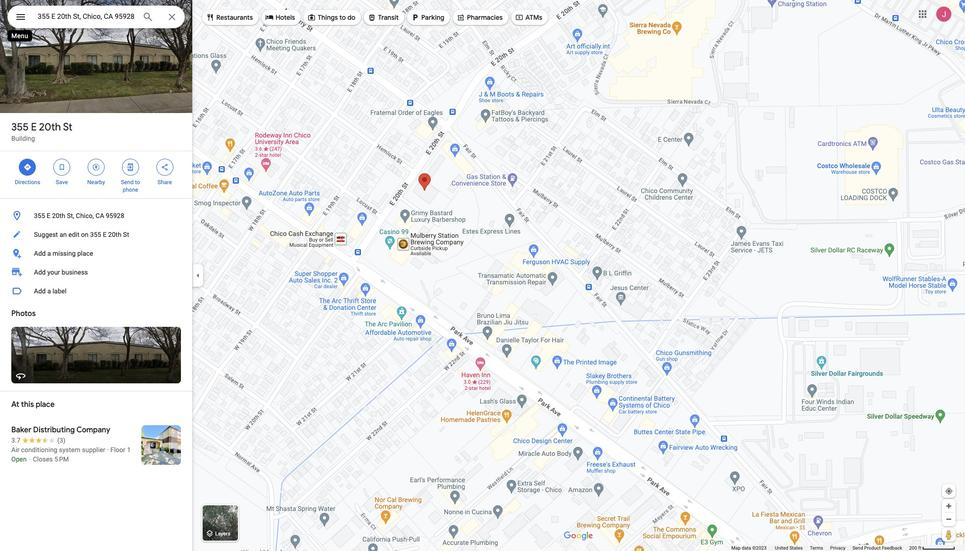 Task type: locate. For each thing, give the bounding box(es) containing it.
1 horizontal spatial st
[[123, 231, 129, 238]]

baker distributing company
[[11, 426, 110, 435]]

0 horizontal spatial send
[[121, 179, 134, 186]]

to inside 'send to phone'
[[135, 179, 140, 186]]

2 vertical spatial add
[[34, 287, 46, 295]]

photos
[[11, 309, 36, 319]]

0 horizontal spatial to
[[135, 179, 140, 186]]

show your location image
[[945, 487, 953, 496]]

1 vertical spatial add
[[34, 269, 46, 276]]

0 vertical spatial send
[[121, 179, 134, 186]]

terms
[[810, 546, 823, 551]]

st up 
[[63, 121, 72, 134]]

place
[[77, 250, 93, 257], [36, 400, 55, 410]]

0 vertical spatial e
[[31, 121, 37, 134]]

send left product
[[853, 546, 863, 551]]

conditioning
[[21, 446, 57, 454]]

a inside button
[[47, 287, 51, 295]]

355 e 20th st, chico, ca 95928
[[34, 212, 124, 220]]

355 for st
[[11, 121, 29, 134]]

355
[[11, 121, 29, 134], [34, 212, 45, 220], [90, 231, 101, 238]]

distributing
[[33, 426, 75, 435]]

a left missing
[[47, 250, 51, 257]]

1 a from the top
[[47, 250, 51, 257]]

e down ca
[[103, 231, 107, 238]]

states
[[790, 546, 803, 551]]

 restaurants
[[206, 12, 253, 23]]

floor
[[110, 446, 125, 454]]

355 right on
[[90, 231, 101, 238]]

1 add from the top
[[34, 250, 46, 257]]

a left label
[[47, 287, 51, 295]]

1 vertical spatial a
[[47, 287, 51, 295]]

·
[[107, 446, 109, 454]]

send up phone
[[121, 179, 134, 186]]

zoom in image
[[945, 503, 952, 510]]

suggest an edit on 355 e 20th st button
[[0, 225, 192, 244]]

1 horizontal spatial 355
[[34, 212, 45, 220]]

20th down 95928
[[108, 231, 121, 238]]

st down 95928
[[123, 231, 129, 238]]

e for st,
[[47, 212, 50, 220]]

an
[[60, 231, 67, 238]]

355 inside the 355 e 20th st building
[[11, 121, 29, 134]]

baker
[[11, 426, 31, 435]]

2 vertical spatial e
[[103, 231, 107, 238]]

0 horizontal spatial e
[[31, 121, 37, 134]]

add down suggest
[[34, 250, 46, 257]]

footer
[[731, 545, 909, 551]]

at this place
[[11, 400, 55, 410]]

e inside the 355 e 20th st building
[[31, 121, 37, 134]]

1 horizontal spatial to
[[339, 13, 346, 22]]


[[15, 10, 26, 24]]

add left "your"
[[34, 269, 46, 276]]

send to phone
[[121, 179, 140, 193]]

1 vertical spatial to
[[135, 179, 140, 186]]

place inside button
[[77, 250, 93, 257]]

google maps element
[[0, 0, 965, 551]]

send inside send product feedback button
[[853, 546, 863, 551]]

None field
[[38, 11, 135, 22]]

to
[[339, 13, 346, 22], [135, 179, 140, 186]]

0 vertical spatial place
[[77, 250, 93, 257]]

1 horizontal spatial send
[[853, 546, 863, 551]]

e
[[31, 121, 37, 134], [47, 212, 50, 220], [103, 231, 107, 238]]

1 horizontal spatial e
[[47, 212, 50, 220]]

⋅
[[28, 456, 31, 463]]

missing
[[53, 250, 76, 257]]

1 horizontal spatial place
[[77, 250, 93, 257]]

(3)
[[57, 437, 65, 444]]

1 vertical spatial 355
[[34, 212, 45, 220]]

20th for st
[[39, 121, 61, 134]]

supplier
[[82, 446, 105, 454]]

0 horizontal spatial place
[[36, 400, 55, 410]]

0 horizontal spatial st
[[63, 121, 72, 134]]


[[23, 162, 32, 172]]

0 vertical spatial a
[[47, 250, 51, 257]]

st
[[63, 121, 72, 134], [123, 231, 129, 238]]

2 add from the top
[[34, 269, 46, 276]]

20th inside 355 e 20th st, chico, ca 95928 button
[[52, 212, 65, 220]]

send
[[121, 179, 134, 186], [853, 546, 863, 551]]

3.7 stars 3 reviews image
[[11, 436, 65, 445]]

add your business
[[34, 269, 88, 276]]

restaurants
[[216, 13, 253, 22]]

200 ft
[[909, 546, 922, 551]]

add inside button
[[34, 287, 46, 295]]

 things to do
[[307, 12, 355, 23]]

united
[[775, 546, 788, 551]]

3 add from the top
[[34, 287, 46, 295]]

to left do
[[339, 13, 346, 22]]


[[411, 12, 419, 23]]

2 vertical spatial 355
[[90, 231, 101, 238]]

a for label
[[47, 287, 51, 295]]

a
[[47, 250, 51, 257], [47, 287, 51, 295]]

355 inside suggest an edit on 355 e 20th st button
[[90, 231, 101, 238]]

privacy
[[830, 546, 846, 551]]

 parking
[[411, 12, 444, 23]]

 atms
[[515, 12, 542, 23]]

20th
[[39, 121, 61, 134], [52, 212, 65, 220], [108, 231, 121, 238]]

355 up suggest
[[34, 212, 45, 220]]

building
[[11, 135, 35, 142]]

0 vertical spatial to
[[339, 13, 346, 22]]

send for send product feedback
[[853, 546, 863, 551]]

355 inside 355 e 20th st, chico, ca 95928 button
[[34, 212, 45, 220]]

20th up 
[[39, 121, 61, 134]]

footer containing map data ©2023
[[731, 545, 909, 551]]

20th inside suggest an edit on 355 e 20th st button
[[108, 231, 121, 238]]

2 a from the top
[[47, 287, 51, 295]]

send inside 'send to phone'
[[121, 179, 134, 186]]

355 e 20th st, chico, ca 95928 button
[[0, 206, 192, 225]]

e up building
[[31, 121, 37, 134]]

©2023
[[752, 546, 767, 551]]

1 vertical spatial 20th
[[52, 212, 65, 220]]

0 vertical spatial 20th
[[39, 121, 61, 134]]

company
[[76, 426, 110, 435]]

add inside button
[[34, 250, 46, 257]]

map
[[731, 546, 741, 551]]

add left label
[[34, 287, 46, 295]]

air conditioning system supplier · floor 1 open ⋅ closes 5 pm
[[11, 446, 131, 463]]

355 up building
[[11, 121, 29, 134]]

20th left st,
[[52, 212, 65, 220]]

at
[[11, 400, 19, 410]]

show street view coverage image
[[942, 528, 956, 542]]

0 vertical spatial add
[[34, 250, 46, 257]]

e up suggest
[[47, 212, 50, 220]]


[[457, 12, 465, 23]]

add for add a missing place
[[34, 250, 46, 257]]

1 vertical spatial place
[[36, 400, 55, 410]]

1 vertical spatial send
[[853, 546, 863, 551]]


[[265, 12, 274, 23]]

0 horizontal spatial 355
[[11, 121, 29, 134]]

place right this
[[36, 400, 55, 410]]

closes
[[33, 456, 53, 463]]

20th for st,
[[52, 212, 65, 220]]

2 horizontal spatial 355
[[90, 231, 101, 238]]

ft
[[918, 546, 922, 551]]

20th inside the 355 e 20th st building
[[39, 121, 61, 134]]

1 vertical spatial e
[[47, 212, 50, 220]]

355 for st,
[[34, 212, 45, 220]]

send for send to phone
[[121, 179, 134, 186]]

200 ft button
[[909, 546, 955, 551]]

a inside button
[[47, 250, 51, 257]]

0 vertical spatial st
[[63, 121, 72, 134]]

ca
[[96, 212, 104, 220]]

chico,
[[76, 212, 94, 220]]

add for add your business
[[34, 269, 46, 276]]

355 E 20th St, Chico, CA 95928 field
[[8, 6, 185, 28]]

add
[[34, 250, 46, 257], [34, 269, 46, 276], [34, 287, 46, 295]]

place down on
[[77, 250, 93, 257]]

2 vertical spatial 20th
[[108, 231, 121, 238]]

0 vertical spatial 355
[[11, 121, 29, 134]]

suggest
[[34, 231, 58, 238]]

zoom out image
[[945, 516, 952, 523]]

 button
[[8, 6, 34, 30]]

to up phone
[[135, 179, 140, 186]]

1 vertical spatial st
[[123, 231, 129, 238]]

google account: james peterson  
(james.peterson1902@gmail.com) image
[[936, 6, 952, 22]]



Task type: describe. For each thing, give the bounding box(es) containing it.
parking
[[421, 13, 444, 22]]

transit
[[378, 13, 399, 22]]


[[161, 162, 169, 172]]

add a label button
[[0, 282, 192, 301]]

actions for 355 e 20th st region
[[0, 151, 192, 198]]

directions
[[15, 179, 40, 186]]

map data ©2023
[[731, 546, 768, 551]]

1
[[127, 446, 131, 454]]

st inside button
[[123, 231, 129, 238]]

product
[[864, 546, 881, 551]]

label
[[53, 287, 67, 295]]

collapse side panel image
[[193, 271, 203, 281]]

pharmacies
[[467, 13, 503, 22]]

none field inside 355 e 20th st, chico, ca 95928 field
[[38, 11, 135, 22]]

 transit
[[368, 12, 399, 23]]

add your business link
[[0, 263, 192, 282]]

this
[[21, 400, 34, 410]]

system
[[59, 446, 80, 454]]

do
[[347, 13, 355, 22]]

a for missing
[[47, 250, 51, 257]]

 search field
[[8, 6, 185, 30]]

hotels
[[276, 13, 295, 22]]

edit
[[68, 231, 79, 238]]

united states button
[[775, 545, 803, 551]]

things
[[318, 13, 338, 22]]

 hotels
[[265, 12, 295, 23]]

95928
[[106, 212, 124, 220]]


[[307, 12, 316, 23]]


[[92, 162, 100, 172]]

phone
[[123, 187, 138, 193]]

st inside the 355 e 20th st building
[[63, 121, 72, 134]]

add for add a label
[[34, 287, 46, 295]]

3.7
[[11, 437, 20, 444]]

nearby
[[87, 179, 105, 186]]

layers
[[215, 531, 230, 537]]

atms
[[525, 13, 542, 22]]

your
[[47, 269, 60, 276]]

feedback
[[882, 546, 902, 551]]

to inside  things to do
[[339, 13, 346, 22]]

share
[[158, 179, 172, 186]]

e for st
[[31, 121, 37, 134]]


[[206, 12, 214, 23]]

5 pm
[[54, 456, 69, 463]]

data
[[742, 546, 751, 551]]

 pharmacies
[[457, 12, 503, 23]]

terms button
[[810, 545, 823, 551]]

add a missing place
[[34, 250, 93, 257]]

privacy button
[[830, 545, 846, 551]]

save
[[56, 179, 68, 186]]

suggest an edit on 355 e 20th st
[[34, 231, 129, 238]]

add a label
[[34, 287, 67, 295]]


[[515, 12, 524, 23]]

footer inside 'google maps' "element"
[[731, 545, 909, 551]]

open
[[11, 456, 27, 463]]

355 e 20th st main content
[[0, 0, 192, 551]]


[[58, 162, 66, 172]]


[[126, 162, 135, 172]]

add a missing place button
[[0, 244, 192, 263]]


[[368, 12, 376, 23]]

200
[[909, 546, 917, 551]]

business
[[62, 269, 88, 276]]

send product feedback
[[853, 546, 902, 551]]

2 horizontal spatial e
[[103, 231, 107, 238]]

on
[[81, 231, 88, 238]]

air
[[11, 446, 19, 454]]

355 e 20th st building
[[11, 121, 72, 142]]

send product feedback button
[[853, 545, 902, 551]]

united states
[[775, 546, 803, 551]]



Task type: vqa. For each thing, say whether or not it's contained in the screenshot.
St
yes



